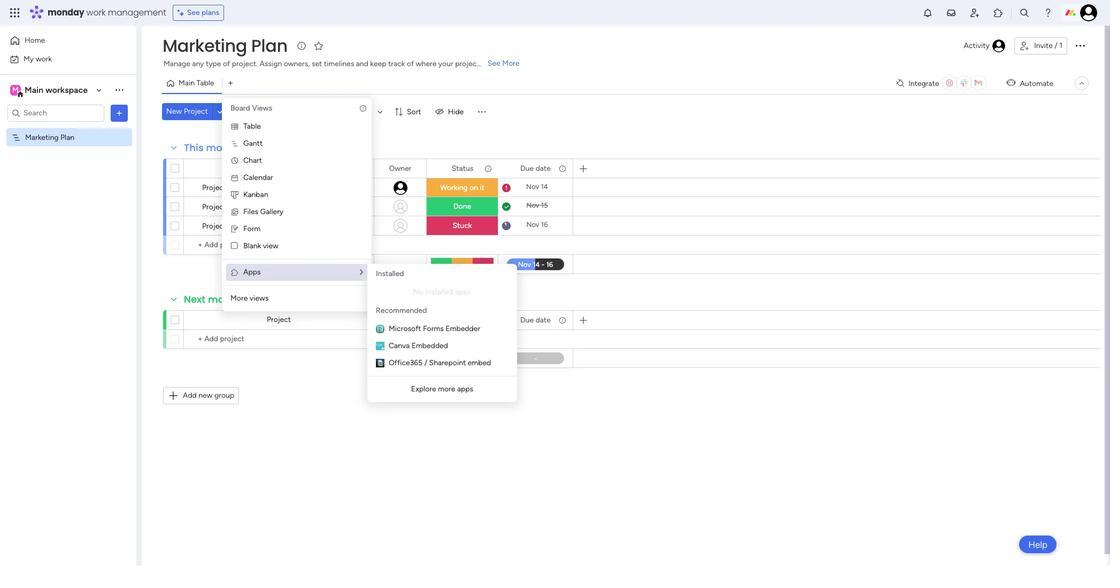 Task type: describe. For each thing, give the bounding box(es) containing it.
see more link
[[487, 58, 521, 69]]

forms
[[423, 325, 444, 334]]

1 horizontal spatial table
[[243, 122, 261, 131]]

3
[[228, 222, 232, 231]]

1 status field from the top
[[449, 163, 476, 175]]

more inside see more link
[[502, 59, 520, 68]]

james peterson image
[[1080, 4, 1097, 21]]

any
[[192, 59, 204, 68]]

Search in workspace field
[[22, 107, 89, 119]]

no installed apps menu item
[[376, 286, 509, 299]]

filter
[[353, 107, 370, 116]]

hide button
[[431, 103, 470, 120]]

next
[[184, 293, 205, 306]]

set
[[312, 59, 322, 68]]

keep
[[370, 59, 386, 68]]

project up + add project text box
[[267, 316, 291, 325]]

help button
[[1019, 536, 1057, 554]]

help image
[[1043, 7, 1053, 18]]

canva embedded
[[389, 342, 448, 351]]

autopilot image
[[1007, 76, 1016, 90]]

14
[[541, 183, 548, 191]]

main table
[[179, 79, 214, 88]]

app logo image for office365
[[376, 359, 384, 368]]

files gallery
[[243, 207, 284, 217]]

monday work management
[[48, 6, 166, 19]]

my work button
[[6, 51, 115, 68]]

apps for no installed apps
[[455, 288, 471, 297]]

embedded
[[412, 342, 448, 351]]

0 horizontal spatial options image
[[114, 108, 125, 118]]

menu containing installed
[[367, 264, 517, 403]]

notifications image
[[922, 7, 933, 18]]

angle down image
[[217, 108, 223, 116]]

new
[[199, 391, 213, 401]]

see more
[[488, 59, 520, 68]]

assign
[[260, 59, 282, 68]]

my
[[24, 54, 34, 63]]

and
[[356, 59, 368, 68]]

add view image
[[229, 79, 233, 87]]

column information image for status
[[484, 164, 493, 173]]

main for main table
[[179, 79, 195, 88]]

2 owner field from the top
[[386, 315, 414, 326]]

1 of from the left
[[223, 59, 230, 68]]

apps
[[243, 268, 261, 277]]

new project
[[166, 107, 208, 116]]

nov 16
[[526, 221, 548, 229]]

your
[[438, 59, 453, 68]]

view
[[263, 242, 278, 251]]

kanban
[[243, 190, 268, 199]]

month for this month
[[206, 141, 239, 155]]

2 date from the top
[[536, 316, 551, 325]]

invite / 1
[[1034, 41, 1063, 50]]

integrate
[[909, 79, 939, 88]]

1 horizontal spatial marketing plan
[[163, 34, 288, 58]]

dapulse integrations image
[[896, 79, 904, 87]]

embedder
[[446, 325, 480, 334]]

project inside button
[[184, 107, 208, 116]]

due for due date field for due date's column information icon
[[520, 316, 534, 325]]

main table button
[[162, 75, 222, 92]]

microsoft forms embedder
[[389, 325, 480, 334]]

this
[[184, 141, 204, 155]]

collapse board header image
[[1078, 79, 1086, 88]]

add to favorites image
[[313, 40, 324, 51]]

this month
[[184, 141, 239, 155]]

project for project 2
[[202, 203, 226, 212]]

blank
[[243, 242, 261, 251]]

column information image for due date
[[558, 316, 567, 325]]

activity
[[964, 41, 990, 50]]

more
[[438, 385, 455, 394]]

done
[[453, 202, 471, 211]]

workspace selection element
[[10, 84, 89, 98]]

project
[[455, 59, 479, 68]]

group
[[214, 391, 234, 401]]

owner for second owner field from the top of the page
[[389, 316, 412, 325]]

nov 15
[[526, 202, 548, 210]]

explore more apps
[[411, 385, 473, 394]]

2 due date from the top
[[520, 316, 551, 325]]

sort button
[[390, 103, 428, 120]]

nov for 2
[[526, 202, 539, 210]]

new project button
[[162, 103, 212, 120]]

add new group button
[[163, 388, 239, 405]]

marketing inside list box
[[25, 133, 59, 142]]

sort
[[407, 107, 421, 116]]

add
[[183, 391, 197, 401]]

1 due date from the top
[[520, 164, 551, 173]]

project for project 3
[[202, 222, 226, 231]]

select product image
[[10, 7, 20, 18]]

show board description image
[[295, 41, 308, 51]]

2 status field from the top
[[449, 315, 476, 326]]

home button
[[6, 32, 115, 49]]

/ for invite
[[1055, 41, 1058, 50]]

board
[[230, 104, 250, 113]]

month for next month
[[208, 293, 240, 306]]

on
[[470, 183, 478, 193]]

0 vertical spatial installed
[[376, 270, 404, 279]]

marketing plan list box
[[0, 126, 136, 291]]

1 horizontal spatial plan
[[251, 34, 288, 58]]

no
[[413, 288, 423, 297]]

apps image
[[230, 268, 239, 277]]

v2 done deadline image
[[502, 202, 511, 212]]

due for column information image due date field
[[520, 164, 534, 173]]

workspace
[[45, 85, 88, 95]]

2
[[228, 203, 232, 212]]

1 inside button
[[1059, 41, 1063, 50]]

stands.
[[481, 59, 505, 68]]

project.
[[232, 59, 258, 68]]

see plans
[[187, 8, 219, 17]]

due date field for due date's column information icon
[[518, 315, 553, 326]]

workspace image
[[10, 84, 21, 96]]

new
[[166, 107, 182, 116]]

status for 1st status field from the bottom of the page
[[452, 316, 473, 325]]

manage any type of project. assign owners, set timelines and keep track of where your project stands.
[[164, 59, 505, 68]]

plans
[[202, 8, 219, 17]]

v2 search image
[[241, 106, 248, 118]]

plan inside list box
[[60, 133, 74, 142]]

app logo image for canva
[[376, 342, 384, 351]]

marketing plan inside list box
[[25, 133, 74, 142]]

list arrow image
[[360, 269, 363, 276]]

work for my
[[36, 54, 52, 63]]

sharepoint
[[429, 359, 466, 368]]

owners,
[[284, 59, 310, 68]]



Task type: vqa. For each thing, say whether or not it's contained in the screenshot.
"select product" icon
yes



Task type: locate. For each thing, give the bounding box(es) containing it.
month down apps image
[[208, 293, 240, 306]]

0 vertical spatial status field
[[449, 163, 476, 175]]

project up the project 2 on the left of the page
[[202, 183, 226, 193]]

month right 'this'
[[206, 141, 239, 155]]

0 vertical spatial table
[[197, 79, 214, 88]]

1 vertical spatial /
[[424, 359, 427, 368]]

where
[[416, 59, 437, 68]]

2 app logo image from the top
[[376, 342, 384, 351]]

This month field
[[181, 141, 241, 155]]

app logo image for microsoft
[[376, 325, 384, 334]]

app logo image left office365
[[376, 359, 384, 368]]

invite / 1 button
[[1014, 37, 1067, 55]]

nov for 1
[[526, 183, 539, 191]]

project
[[184, 107, 208, 116], [202, 183, 226, 193], [202, 203, 226, 212], [202, 222, 226, 231], [267, 316, 291, 325]]

0 vertical spatial owner
[[389, 164, 412, 173]]

embed
[[468, 359, 491, 368]]

month inside "field"
[[208, 293, 240, 306]]

15
[[541, 202, 548, 210]]

board views
[[230, 104, 272, 113]]

calendar
[[243, 173, 273, 182]]

3 app logo image from the top
[[376, 359, 384, 368]]

see for see plans
[[187, 8, 200, 17]]

1 horizontal spatial main
[[179, 79, 195, 88]]

0 horizontal spatial table
[[197, 79, 214, 88]]

next month
[[184, 293, 240, 306]]

nov left 16
[[526, 221, 539, 229]]

help
[[1028, 540, 1048, 551]]

home
[[25, 36, 45, 45]]

main down manage
[[179, 79, 195, 88]]

files
[[243, 207, 258, 217]]

apps right "more"
[[457, 385, 473, 394]]

0 horizontal spatial /
[[424, 359, 427, 368]]

add new group
[[183, 391, 234, 401]]

see for see more
[[488, 59, 500, 68]]

it
[[480, 183, 485, 193]]

0 vertical spatial app logo image
[[376, 325, 384, 334]]

/ inside button
[[1055, 41, 1058, 50]]

explore
[[411, 385, 436, 394]]

plan up assign
[[251, 34, 288, 58]]

marketing plan
[[163, 34, 288, 58], [25, 133, 74, 142]]

status for second status field from the bottom of the page
[[452, 164, 473, 173]]

0 vertical spatial /
[[1055, 41, 1058, 50]]

search everything image
[[1019, 7, 1030, 18]]

1 owner from the top
[[389, 164, 412, 173]]

0 horizontal spatial work
[[36, 54, 52, 63]]

owner
[[389, 164, 412, 173], [389, 316, 412, 325]]

date
[[536, 164, 551, 173], [536, 316, 551, 325]]

project right new
[[184, 107, 208, 116]]

Next month field
[[181, 293, 243, 307]]

0 vertical spatial due date
[[520, 164, 551, 173]]

no installed apps
[[413, 288, 471, 297]]

1 vertical spatial marketing
[[25, 133, 59, 142]]

work inside button
[[36, 54, 52, 63]]

0 horizontal spatial marketing plan
[[25, 133, 74, 142]]

0 horizontal spatial 1
[[228, 183, 231, 193]]

timelines
[[324, 59, 354, 68]]

working
[[440, 183, 468, 193]]

1 horizontal spatial installed
[[425, 288, 453, 297]]

app logo image left microsoft
[[376, 325, 384, 334]]

1 vertical spatial due
[[520, 316, 534, 325]]

1 vertical spatial apps
[[457, 385, 473, 394]]

nov left 14
[[526, 183, 539, 191]]

table down v2 search image
[[243, 122, 261, 131]]

1 up 2
[[228, 183, 231, 193]]

automate
[[1020, 79, 1053, 88]]

1 vertical spatial options image
[[114, 108, 125, 118]]

2 due date field from the top
[[518, 315, 553, 326]]

apps inside menu item
[[455, 288, 471, 297]]

apps image
[[993, 7, 1004, 18]]

workspace options image
[[114, 85, 125, 95]]

gantt
[[243, 139, 263, 148]]

column information image
[[558, 164, 567, 173]]

marketing up any
[[163, 34, 247, 58]]

status right forms
[[452, 316, 473, 325]]

project 3
[[202, 222, 232, 231]]

0 vertical spatial month
[[206, 141, 239, 155]]

activity button
[[960, 37, 1010, 55]]

1 vertical spatial installed
[[425, 288, 453, 297]]

0 vertical spatial marketing
[[163, 34, 247, 58]]

invite members image
[[970, 7, 980, 18]]

table inside button
[[197, 79, 214, 88]]

work
[[86, 6, 106, 19], [36, 54, 52, 63]]

0 vertical spatial options image
[[1074, 39, 1087, 52]]

1 horizontal spatial see
[[488, 59, 500, 68]]

marketing plan up type
[[163, 34, 288, 58]]

microsoft
[[389, 325, 421, 334]]

project left 3
[[202, 222, 226, 231]]

installed right no
[[425, 288, 453, 297]]

status field up the working on it
[[449, 163, 476, 175]]

Status field
[[449, 163, 476, 175], [449, 315, 476, 326]]

menu
[[367, 264, 517, 403]]

m
[[12, 85, 19, 94]]

0 vertical spatial status
[[452, 164, 473, 173]]

apps for explore more apps
[[457, 385, 473, 394]]

options image right invite / 1 at the right top
[[1074, 39, 1087, 52]]

table
[[197, 79, 214, 88], [243, 122, 261, 131]]

invite
[[1034, 41, 1053, 50]]

0 horizontal spatial installed
[[376, 270, 404, 279]]

0 vertical spatial due
[[520, 164, 534, 173]]

track
[[388, 59, 405, 68]]

gallery
[[260, 207, 284, 217]]

1 horizontal spatial options image
[[1074, 39, 1087, 52]]

2 of from the left
[[407, 59, 414, 68]]

apps
[[455, 288, 471, 297], [457, 385, 473, 394]]

office365 / sharepoint embed
[[389, 359, 491, 368]]

marketing down the search in workspace field
[[25, 133, 59, 142]]

app logo image left canva on the bottom of page
[[376, 342, 384, 351]]

due date field for column information image
[[518, 163, 553, 175]]

0 vertical spatial nov
[[526, 183, 539, 191]]

chart
[[243, 156, 262, 165]]

1 vertical spatial column information image
[[558, 316, 567, 325]]

option
[[0, 128, 136, 130]]

see
[[187, 8, 200, 17], [488, 59, 500, 68]]

inbox image
[[946, 7, 957, 18]]

stuck
[[453, 221, 472, 230]]

1 vertical spatial owner field
[[386, 315, 414, 326]]

project 2
[[202, 203, 232, 212]]

status up the working on it
[[452, 164, 473, 173]]

work for monday
[[86, 6, 106, 19]]

1 vertical spatial marketing plan
[[25, 133, 74, 142]]

more left views
[[230, 294, 248, 303]]

views
[[250, 294, 269, 303]]

of right type
[[223, 59, 230, 68]]

0 vertical spatial column information image
[[484, 164, 493, 173]]

0 horizontal spatial plan
[[60, 133, 74, 142]]

nov 14
[[526, 183, 548, 191]]

1 vertical spatial more
[[230, 294, 248, 303]]

/ for office365
[[424, 359, 427, 368]]

1 horizontal spatial column information image
[[558, 316, 567, 325]]

see left plans on the top left
[[187, 8, 200, 17]]

Marketing Plan field
[[160, 34, 290, 58]]

1 horizontal spatial work
[[86, 6, 106, 19]]

due date
[[520, 164, 551, 173], [520, 316, 551, 325]]

of right track
[[407, 59, 414, 68]]

1 vertical spatial 1
[[228, 183, 231, 193]]

1 vertical spatial table
[[243, 122, 261, 131]]

1 horizontal spatial of
[[407, 59, 414, 68]]

form
[[243, 225, 261, 234]]

project left 2
[[202, 203, 226, 212]]

1 vertical spatial work
[[36, 54, 52, 63]]

1 date from the top
[[536, 164, 551, 173]]

0 vertical spatial plan
[[251, 34, 288, 58]]

1 right invite on the right of page
[[1059, 41, 1063, 50]]

0 vertical spatial owner field
[[386, 163, 414, 175]]

0 vertical spatial see
[[187, 8, 200, 17]]

0 vertical spatial apps
[[455, 288, 471, 297]]

main inside workspace selection element
[[25, 85, 43, 95]]

1 vertical spatial owner
[[389, 316, 412, 325]]

1 owner field from the top
[[386, 163, 414, 175]]

menu image
[[477, 106, 487, 117]]

main right the workspace icon
[[25, 85, 43, 95]]

Owner field
[[386, 163, 414, 175], [386, 315, 414, 326]]

marketing
[[163, 34, 247, 58], [25, 133, 59, 142]]

hide
[[448, 107, 464, 116]]

0 vertical spatial more
[[502, 59, 520, 68]]

1 due date field from the top
[[518, 163, 553, 175]]

2 status from the top
[[452, 316, 473, 325]]

column information image
[[484, 164, 493, 173], [558, 316, 567, 325]]

1 vertical spatial status field
[[449, 315, 476, 326]]

1 vertical spatial plan
[[60, 133, 74, 142]]

1 horizontal spatial 1
[[1059, 41, 1063, 50]]

see inside "button"
[[187, 8, 200, 17]]

16
[[541, 221, 548, 229]]

1 vertical spatial month
[[208, 293, 240, 306]]

apps up embedder
[[455, 288, 471, 297]]

0 vertical spatial due date field
[[518, 163, 553, 175]]

nov left 15
[[526, 202, 539, 210]]

monday
[[48, 6, 84, 19]]

work right monday
[[86, 6, 106, 19]]

1 app logo image from the top
[[376, 325, 384, 334]]

status
[[452, 164, 473, 173], [452, 316, 473, 325]]

of
[[223, 59, 230, 68], [407, 59, 414, 68]]

1 horizontal spatial marketing
[[163, 34, 247, 58]]

0 vertical spatial work
[[86, 6, 106, 19]]

1 due from the top
[[520, 164, 534, 173]]

+ Add project text field
[[189, 333, 369, 346]]

/ right invite on the right of page
[[1055, 41, 1058, 50]]

1 vertical spatial status
[[452, 316, 473, 325]]

see right project
[[488, 59, 500, 68]]

0 vertical spatial 1
[[1059, 41, 1063, 50]]

1 vertical spatial see
[[488, 59, 500, 68]]

project 1
[[202, 183, 231, 193]]

0 horizontal spatial more
[[230, 294, 248, 303]]

type
[[206, 59, 221, 68]]

/ inside menu
[[424, 359, 427, 368]]

main
[[179, 79, 195, 88], [25, 85, 43, 95]]

see plans button
[[173, 5, 224, 21]]

2 vertical spatial app logo image
[[376, 359, 384, 368]]

2 owner from the top
[[389, 316, 412, 325]]

2 vertical spatial nov
[[526, 221, 539, 229]]

main inside button
[[179, 79, 195, 88]]

manage
[[164, 59, 190, 68]]

0 horizontal spatial marketing
[[25, 133, 59, 142]]

0 horizontal spatial main
[[25, 85, 43, 95]]

main for main workspace
[[25, 85, 43, 95]]

0 horizontal spatial see
[[187, 8, 200, 17]]

options image
[[1074, 39, 1087, 52], [114, 108, 125, 118]]

installed inside no installed apps menu item
[[425, 288, 453, 297]]

plan down the search in workspace field
[[60, 133, 74, 142]]

v2 overdue deadline image
[[502, 183, 511, 193]]

0 vertical spatial marketing plan
[[163, 34, 288, 58]]

owner for 2nd owner field from the bottom of the page
[[389, 164, 412, 173]]

0 horizontal spatial column information image
[[484, 164, 493, 173]]

table down any
[[197, 79, 214, 88]]

status field right forms
[[449, 315, 476, 326]]

installed right list arrow icon
[[376, 270, 404, 279]]

1 status from the top
[[452, 164, 473, 173]]

Due date field
[[518, 163, 553, 175], [518, 315, 553, 326]]

month
[[206, 141, 239, 155], [208, 293, 240, 306]]

month inside field
[[206, 141, 239, 155]]

2 nov from the top
[[526, 202, 539, 210]]

0 vertical spatial date
[[536, 164, 551, 173]]

1 nov from the top
[[526, 183, 539, 191]]

1 vertical spatial due date
[[520, 316, 551, 325]]

management
[[108, 6, 166, 19]]

canva
[[389, 342, 410, 351]]

0 horizontal spatial of
[[223, 59, 230, 68]]

arrow down image
[[374, 105, 387, 118]]

1 vertical spatial due date field
[[518, 315, 553, 326]]

more right project
[[502, 59, 520, 68]]

1 horizontal spatial more
[[502, 59, 520, 68]]

project for project 1
[[202, 183, 226, 193]]

1 horizontal spatial /
[[1055, 41, 1058, 50]]

work right the my in the top left of the page
[[36, 54, 52, 63]]

marketing plan down the search in workspace field
[[25, 133, 74, 142]]

1 vertical spatial app logo image
[[376, 342, 384, 351]]

app logo image
[[376, 325, 384, 334], [376, 342, 384, 351], [376, 359, 384, 368]]

my work
[[24, 54, 52, 63]]

Search field
[[248, 104, 281, 119]]

1 vertical spatial date
[[536, 316, 551, 325]]

main workspace
[[25, 85, 88, 95]]

/ down embedded on the left bottom
[[424, 359, 427, 368]]

due
[[520, 164, 534, 173], [520, 316, 534, 325]]

1 vertical spatial nov
[[526, 202, 539, 210]]

recommended
[[376, 306, 427, 316]]

office365
[[389, 359, 423, 368]]

2 due from the top
[[520, 316, 534, 325]]

options image down workspace options image
[[114, 108, 125, 118]]

3 nov from the top
[[526, 221, 539, 229]]



